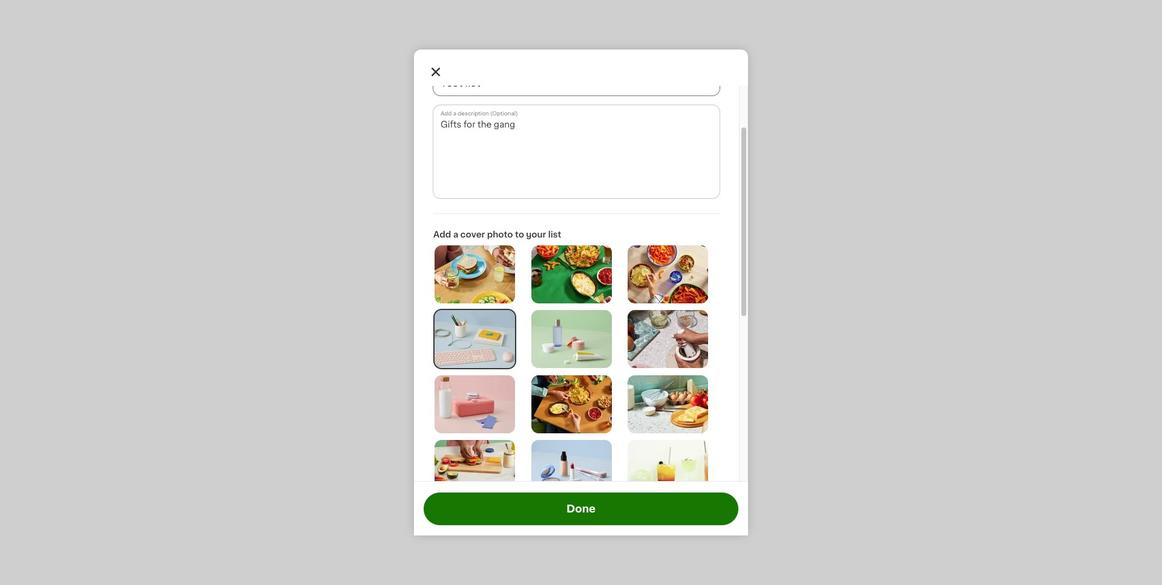 Task type: describe. For each thing, give the bounding box(es) containing it.
an assortment of glasses increasing in height with various cocktails. image
[[628, 441, 708, 499]]

pressed powder, foundation, lip stick, and makeup brushes. image
[[531, 441, 612, 499]]

list
[[548, 231, 561, 239]]

your
[[526, 231, 546, 239]]

to
[[515, 231, 524, 239]]

a table wtih assorted snacks and drinks. image
[[531, 246, 612, 304]]

done button
[[424, 493, 738, 526]]

list_add_items dialog
[[414, 1, 748, 586]]

a table with people sitting around it with a bowl of potato chips, doritos, and cheetos. image
[[628, 246, 708, 304]]

an shopper setting a bag of groceries down at someone's door. image
[[531, 506, 612, 564]]

a table with people sitting around it with nachos and cheese, guacamole, and mixed chips. image
[[531, 376, 612, 434]]

Gifts for the gang text field
[[433, 105, 720, 199]]

a table with two people sitting around it eating sandwiches with 2 glasses of lemon water, and cut vegetables on a plate. image
[[435, 246, 515, 304]]

add a cover photo to your list
[[433, 231, 561, 239]]



Task type: locate. For each thing, give the bounding box(es) containing it.
photo
[[487, 231, 513, 239]]

a water bottle, yoga block, stretch band, and ear buds. image
[[435, 376, 515, 434]]

cotton pads, ointment, cream, and bottle of liquid. image
[[531, 311, 612, 369]]

a person preparing a sandwich on a cutting board, a bunch of carrots, a sliced avocado, a jar of mayonnaise, and a plate of potato chips. image
[[435, 441, 515, 499]]

cover
[[460, 231, 485, 239]]

a small bottle of milk, a bowl and a whisk, a carton of 6 eggs, a bunch of tomatoes on the vine, sliced cheese, a head of lettuce, and a loaf of bread. image
[[628, 376, 708, 434]]

a
[[453, 231, 458, 239]]

a blue can, a silver can, an empty bottle, an empty champagne bottle, and two brown glass bottles. image
[[435, 506, 515, 564]]

a person with white painted nails grinding some spices with a mortar and pestle. image
[[628, 311, 708, 369]]

add
[[433, 231, 451, 239]]

done
[[566, 504, 596, 514]]

a carton of 6 eggs, an open loaf of bread, and a small bottle of milk. image
[[628, 506, 708, 564]]

a keyboard, mouse, notebook, cup of pencils, wire cable. image
[[435, 311, 515, 369]]



Task type: vqa. For each thing, say whether or not it's contained in the screenshot.
a blue can, a silver can, an empty bottle, an empty champagne bottle, and two brown glass bottles. image
yes



